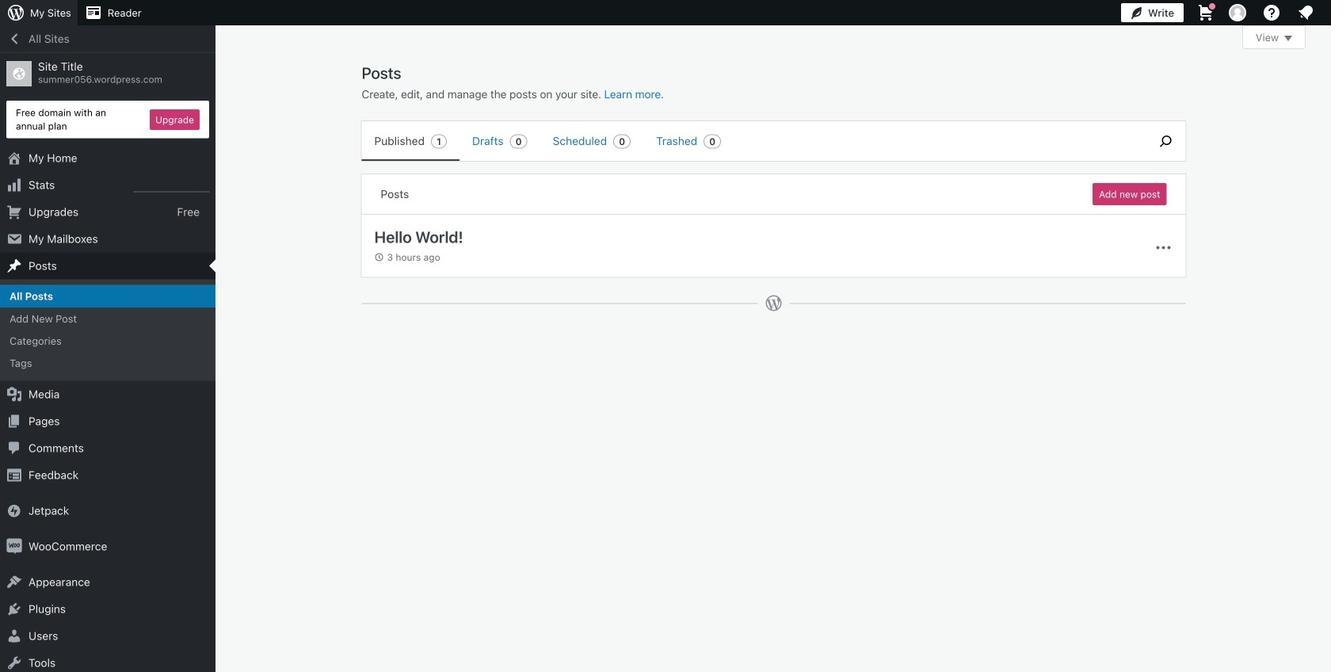 Task type: locate. For each thing, give the bounding box(es) containing it.
0 vertical spatial img image
[[6, 503, 22, 519]]

1 img image from the top
[[6, 503, 22, 519]]

3 list item from the top
[[1324, 229, 1331, 288]]

img image
[[6, 503, 22, 519], [6, 538, 22, 554]]

2 img image from the top
[[6, 538, 22, 554]]

list item
[[1324, 81, 1331, 155], [1324, 155, 1331, 229], [1324, 229, 1331, 288]]

None search field
[[1146, 121, 1186, 161]]

1 vertical spatial img image
[[6, 538, 22, 554]]

highest hourly views 0 image
[[134, 182, 209, 192]]

my profile image
[[1229, 4, 1247, 21]]

main content
[[361, 25, 1306, 328]]

menu
[[362, 121, 1138, 161]]



Task type: vqa. For each thing, say whether or not it's contained in the screenshot.
Collapse
no



Task type: describe. For each thing, give the bounding box(es) containing it.
help image
[[1262, 3, 1281, 22]]

1 list item from the top
[[1324, 81, 1331, 155]]

closed image
[[1285, 36, 1293, 41]]

manage your notifications image
[[1296, 3, 1315, 22]]

toggle menu image
[[1154, 238, 1173, 257]]

open search image
[[1146, 132, 1186, 151]]

my shopping cart image
[[1197, 3, 1216, 22]]

2 list item from the top
[[1324, 155, 1331, 229]]



